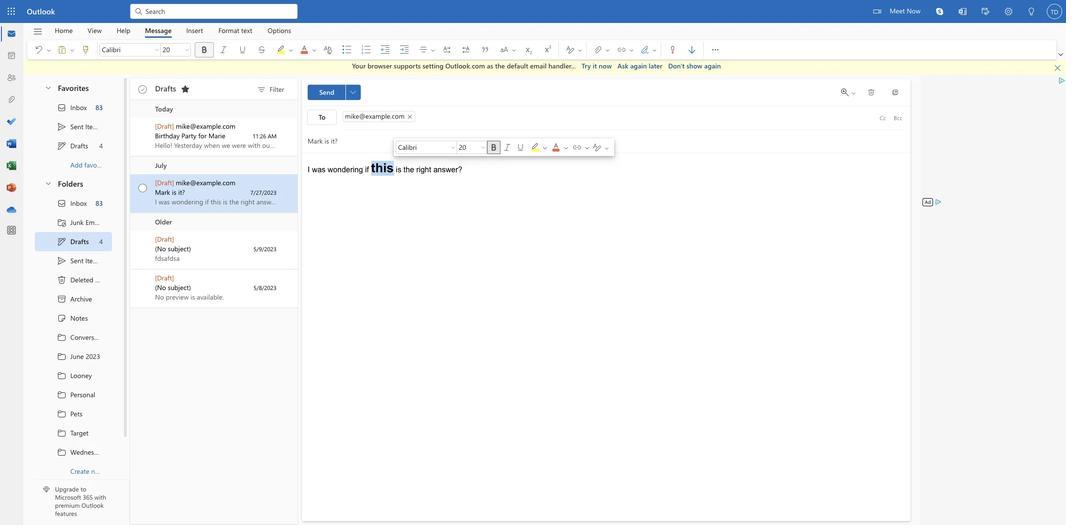 Task type: describe. For each thing, give the bounding box(es) containing it.
answer? inside message body, press alt+f10 to exit text field
[[433, 165, 462, 173]]

help button
[[109, 23, 138, 38]]

drafts for 1st  tree item from the top
[[70, 141, 88, 150]]

0 vertical spatial  button
[[1057, 50, 1065, 59]]

 button for  button related to  button under the insert "button"
[[214, 42, 233, 57]]

now
[[907, 6, 921, 15]]

the inside message list list box
[[229, 197, 239, 206]]

no preview is available.
[[155, 292, 224, 301]]

message list list box
[[130, 100, 298, 525]]

 button
[[886, 84, 905, 100]]

format
[[218, 26, 239, 35]]

features
[[55, 509, 77, 517]]

1 [draft] from the top
[[155, 121, 174, 130]]

 button
[[318, 42, 337, 57]]

 button
[[663, 42, 683, 57]]

try it now button
[[582, 61, 612, 71]]

5/9/2023
[[254, 245, 277, 252]]

 inside  
[[69, 47, 75, 53]]

browser
[[368, 61, 392, 70]]

tab list inside this application
[[47, 23, 299, 38]]

3 [draft] from the top
[[155, 234, 174, 243]]

outlook inside the upgrade to microsoft 365 with premium outlook features
[[81, 501, 104, 509]]

older heading
[[130, 213, 298, 230]]

(no subject) for fdsafdsa
[[155, 244, 191, 253]]

notes
[[70, 313, 88, 323]]

   
[[572, 143, 610, 152]]

premium
[[55, 501, 80, 509]]

to
[[81, 485, 86, 493]]

 tree item
[[35, 308, 112, 328]]

favorite
[[84, 160, 107, 169]]

 archive
[[57, 294, 92, 304]]

  
[[489, 143, 526, 152]]

 tree item
[[35, 289, 112, 308]]

 inside select all messages option
[[138, 85, 147, 94]]

as
[[487, 61, 493, 70]]


[[461, 45, 471, 55]]

add
[[70, 160, 83, 169]]

 for    
[[572, 143, 582, 152]]


[[81, 45, 90, 55]]

Font text field
[[396, 142, 449, 153]]

 for  june 2023
[[57, 352, 67, 361]]

to
[[319, 112, 326, 121]]

4  tree item from the top
[[35, 385, 112, 404]]

[draft] mike@example.com for for
[[155, 121, 235, 130]]

now
[[599, 61, 612, 70]]

(no for no preview is available.
[[155, 283, 166, 292]]

this inside message body, press alt+f10 to exit text field
[[371, 161, 394, 175]]

1  tree item from the top
[[35, 117, 112, 136]]

 inside favorites tree
[[57, 122, 67, 131]]

cc
[[880, 114, 886, 121]]

 for 
[[868, 88, 875, 96]]

right inside message list list box
[[241, 197, 255, 206]]

inbox for second  tree item from the top of the this application
[[70, 199, 87, 208]]

83 for 1st  tree item
[[95, 103, 103, 112]]

0 vertical spatial 
[[566, 45, 575, 55]]

 deleted items
[[57, 275, 111, 285]]

 button left   
[[480, 141, 487, 154]]

home
[[55, 26, 73, 35]]

1 vertical spatial items
[[85, 256, 101, 265]]

font color image inside basic text group
[[300, 45, 319, 55]]

drafts for second  tree item from the top of the this application
[[70, 237, 89, 246]]

subject) for fdsafdsa
[[168, 244, 191, 253]]

folder
[[105, 467, 123, 476]]


[[1028, 8, 1036, 15]]

 for second  tree item from the top of the this application
[[57, 237, 67, 246]]

numbering image
[[361, 45, 381, 55]]

supports
[[394, 61, 421, 70]]


[[892, 88, 899, 96]]

set your advertising preferences image
[[935, 198, 943, 206]]

format text
[[218, 26, 252, 35]]

 button for  button for  button left of   
[[501, 141, 514, 154]]

11:26 am
[[253, 132, 277, 140]]


[[57, 313, 67, 323]]

Select all messages checkbox
[[136, 83, 149, 96]]

birthday party for marie
[[155, 131, 225, 140]]

july
[[155, 160, 167, 169]]

people image
[[7, 73, 16, 83]]

select a message checkbox for birthday party for marie
[[132, 118, 155, 138]]

ad
[[925, 198, 931, 205]]

setting
[[423, 61, 444, 70]]

0 horizontal spatial text highlight color image
[[276, 45, 295, 55]]

outlook banner
[[0, 0, 1066, 24]]

left-rail-appbar navigation
[[2, 23, 21, 221]]

 button down the insert "button"
[[183, 43, 191, 56]]

1 horizontal spatial 
[[516, 143, 526, 152]]

party
[[182, 131, 197, 140]]

answer? inside message list list box
[[257, 197, 280, 206]]

2023
[[86, 352, 100, 361]]

mark
[[155, 187, 170, 196]]

message button
[[138, 23, 179, 38]]

 wednesday
[[57, 447, 105, 457]]

sent inside favorites tree
[[70, 122, 83, 131]]

wondering inside message list list box
[[172, 197, 203, 206]]


[[181, 84, 190, 94]]

 filter
[[257, 85, 284, 95]]

 for 1st  tree item from the top
[[57, 141, 67, 151]]

 for second  tree item from the top of the this application
[[57, 198, 67, 208]]

 tree item
[[35, 213, 112, 232]]

i was wondering if this is the right answer? inside message list list box
[[155, 197, 280, 206]]

increase indent image
[[400, 45, 419, 55]]

1 horizontal spatial 
[[593, 143, 602, 152]]

2  tree item from the top
[[35, 232, 112, 251]]

To text field
[[342, 111, 875, 124]]

new
[[91, 467, 103, 476]]

 button
[[862, 84, 881, 100]]

subject) for no preview is available.
[[168, 283, 191, 292]]

outlook inside banner
[[27, 6, 55, 16]]

 for 
[[57, 332, 67, 342]]

was inside message body, press alt+f10 to exit text field
[[312, 165, 326, 173]]

83 for second  tree item from the top of the this application
[[95, 199, 103, 208]]

bcc
[[894, 114, 903, 121]]

view
[[88, 26, 102, 35]]

 button
[[951, 0, 974, 24]]

mike@example.com for mark is it?
[[176, 178, 235, 187]]

1 horizontal spatial font color image
[[551, 143, 571, 152]]

target
[[70, 428, 89, 437]]

 button down message button
[[153, 43, 161, 56]]

3  tree item from the top
[[35, 366, 112, 385]]

 inside option
[[138, 184, 147, 192]]

 inside tree
[[57, 256, 67, 265]]

word image
[[7, 139, 16, 149]]

 button inside "favorites" 'tree item'
[[40, 79, 56, 96]]

2  sent items from the top
[[57, 256, 101, 265]]

this application
[[0, 0, 1066, 525]]

drafts 
[[155, 83, 190, 94]]


[[593, 45, 603, 55]]

outlook.com
[[445, 61, 485, 70]]

 inside "favorites" 'tree item'
[[45, 84, 52, 91]]

 for   
[[489, 143, 499, 152]]

 inbox for second  tree item from the top of the this application
[[57, 198, 87, 208]]

folders tree item
[[35, 174, 112, 194]]

1 vertical spatial  button
[[570, 141, 583, 154]]

pets
[[70, 409, 82, 418]]

 for  wednesday
[[57, 447, 67, 457]]

is inside message body, press alt+f10 to exit text field
[[396, 165, 402, 173]]

5/8/2023
[[254, 284, 277, 291]]

mike@example.com inside button
[[345, 112, 405, 121]]

message
[[145, 26, 172, 35]]

 inside  
[[605, 47, 611, 53]]

1 again from the left
[[630, 61, 647, 70]]

 
[[57, 45, 75, 55]]


[[1054, 64, 1062, 72]]

 button inside include "group"
[[628, 42, 636, 57]]

ask again later
[[618, 61, 663, 70]]

 button for  button left of   
[[487, 141, 501, 154]]

calendar image
[[7, 51, 16, 61]]

subscript image
[[523, 45, 542, 55]]


[[959, 8, 967, 15]]

am
[[268, 132, 277, 140]]

favorites
[[58, 83, 89, 93]]

0 horizontal spatial  button
[[346, 84, 361, 100]]

try it now
[[582, 61, 612, 70]]

sent inside tree
[[70, 256, 83, 265]]

i inside text field
[[308, 165, 310, 173]]

11:26
[[253, 132, 266, 140]]

 personal
[[57, 390, 95, 399]]

1  tree item from the top
[[35, 136, 112, 155]]

1  tree item from the top
[[35, 98, 112, 117]]

 tree item
[[35, 270, 112, 289]]

is up older "heading"
[[223, 197, 228, 206]]

 inside  
[[577, 47, 583, 53]]

 search field
[[130, 0, 298, 22]]

 inside  
[[46, 47, 52, 53]]

is right preview
[[191, 292, 195, 301]]

don't
[[668, 61, 685, 70]]

june
[[70, 352, 84, 361]]

 
[[593, 45, 611, 55]]

 button
[[476, 42, 495, 57]]

view button
[[80, 23, 109, 38]]

onedrive image
[[7, 205, 16, 215]]

 for  
[[617, 45, 627, 55]]

5  tree item from the top
[[35, 404, 112, 423]]


[[874, 8, 881, 15]]

july heading
[[130, 156, 298, 174]]

microsoft
[[55, 493, 81, 501]]

drafts heading
[[155, 78, 193, 99]]


[[500, 45, 509, 55]]

 target
[[57, 428, 89, 438]]

outlook link
[[27, 0, 55, 23]]

 button inside include "group"
[[612, 42, 628, 57]]


[[134, 7, 144, 16]]

7  tree item from the top
[[35, 442, 112, 462]]

with
[[95, 493, 106, 501]]

deleted
[[70, 275, 93, 284]]


[[139, 85, 147, 93]]

to do image
[[7, 117, 16, 127]]

create
[[70, 467, 89, 476]]

excel image
[[7, 161, 16, 171]]

2 again from the left
[[704, 61, 721, 70]]

2  tree item from the top
[[35, 251, 112, 270]]

create new folder tree item
[[35, 462, 123, 481]]



Task type: locate. For each thing, give the bounding box(es) containing it.
font size text field for  button on the right of font text box
[[457, 142, 479, 153]]

(no up the fdsafdsa
[[155, 244, 166, 253]]

1 subject) from the top
[[168, 244, 191, 253]]

Add a subject text field
[[302, 133, 896, 149]]

0 vertical spatial (no subject)
[[155, 244, 191, 253]]

4 for 1st  tree item from the top
[[99, 141, 103, 150]]

 inside  
[[430, 47, 436, 53]]

1 horizontal spatial  button
[[501, 141, 514, 154]]

1 horizontal spatial this
[[371, 161, 394, 175]]

1 vertical spatial [draft] mike@example.com
[[155, 178, 235, 187]]

2  from the top
[[138, 184, 147, 192]]

wondering
[[328, 165, 363, 173], [172, 197, 203, 206]]

 inside favorites tree
[[57, 141, 67, 151]]

2 [draft] mike@example.com from the top
[[155, 178, 235, 187]]

 tree item down 'pets'
[[35, 423, 112, 442]]

0 vertical spatial mike@example.com
[[345, 112, 405, 121]]

i was wondering if this is the right answer? up older "heading"
[[155, 197, 280, 206]]

font size text field left   
[[457, 142, 479, 153]]

 up  button
[[1059, 52, 1063, 57]]

premium features image
[[43, 486, 50, 493]]

1 vertical spatial 
[[489, 143, 499, 152]]

0 horizontal spatial outlook
[[27, 6, 55, 16]]

 inside include "group"
[[617, 45, 627, 55]]

2 subject) from the top
[[168, 283, 191, 292]]

1 vertical spatial i
[[155, 197, 157, 206]]

 tree item up ' personal'
[[35, 366, 112, 385]]

1 horizontal spatial if
[[365, 165, 369, 173]]

 button inside folders tree item
[[40, 174, 56, 192]]

2  from the top
[[57, 352, 67, 361]]

1 horizontal spatial was
[[312, 165, 326, 173]]

 left target
[[57, 428, 67, 438]]

 inbox up  'tree item'
[[57, 198, 87, 208]]

2  tree item from the top
[[35, 194, 112, 213]]

1  from the top
[[138, 85, 147, 94]]

 looney
[[57, 371, 92, 380]]

again right ask
[[630, 61, 647, 70]]

looney
[[70, 371, 92, 380]]

4 [draft] from the top
[[155, 273, 174, 282]]

2  from the top
[[57, 237, 67, 246]]

Select a message checkbox
[[132, 230, 155, 251]]

 inside basic text group
[[219, 45, 228, 55]]

0 horizontal spatial this
[[211, 197, 221, 206]]

[draft] up "no"
[[155, 273, 174, 282]]

options button
[[261, 23, 298, 38]]

right down font text box
[[416, 165, 431, 173]]

answer? down font text box
[[433, 165, 462, 173]]


[[442, 45, 452, 55]]

 button
[[437, 42, 457, 57]]

 inside folders tree item
[[45, 179, 52, 187]]

 tree item up deleted
[[35, 251, 112, 270]]

2 (no subject) from the top
[[155, 283, 191, 292]]

 up add favorite tree item
[[57, 141, 67, 151]]

0 vertical spatial wondering
[[328, 165, 363, 173]]

folders
[[58, 178, 83, 188]]

 drafts for second  tree item from the top of the this application
[[57, 237, 89, 246]]

1 vertical spatial wondering
[[172, 197, 203, 206]]

options
[[268, 26, 291, 35]]

again
[[630, 61, 647, 70], [704, 61, 721, 70]]

2 vertical spatial drafts
[[70, 237, 89, 246]]


[[33, 27, 43, 37]]

 tree item down junk
[[35, 232, 112, 251]]

2  drafts from the top
[[57, 237, 89, 246]]

 tree item
[[35, 117, 112, 136], [35, 251, 112, 270]]

 drafts inside favorites tree
[[57, 141, 88, 151]]


[[841, 88, 849, 96]]

1 vertical spatial was
[[159, 197, 170, 206]]

subject) up the fdsafdsa
[[168, 244, 191, 253]]

1 horizontal spatial  button
[[514, 141, 527, 154]]

 button
[[1020, 0, 1043, 24]]

clipboard group
[[29, 40, 95, 59]]

 tree item
[[35, 98, 112, 117], [35, 194, 112, 213]]

inbox down "favorites" 'tree item'
[[70, 103, 87, 112]]

1 vertical spatial (no
[[155, 283, 166, 292]]


[[687, 45, 697, 55]]

 
[[500, 45, 517, 55]]

2  from the top
[[57, 256, 67, 265]]

sent up add
[[70, 122, 83, 131]]

 up ask
[[617, 45, 627, 55]]

 sent items inside favorites tree
[[57, 122, 101, 131]]

birthday
[[155, 131, 180, 140]]

font size text field inside basic text group
[[161, 44, 183, 56]]

 sent items
[[57, 122, 101, 131], [57, 256, 101, 265]]

right down "7/27/2023"
[[241, 197, 255, 206]]

[draft] mike@example.com up birthday party for marie
[[155, 121, 235, 130]]

tab list containing home
[[47, 23, 299, 38]]

(no subject) for no preview is available.
[[155, 283, 191, 292]]

 for 
[[200, 45, 209, 55]]

 left looney
[[57, 371, 67, 380]]

 tree item up  looney
[[35, 347, 112, 366]]

 button
[[974, 0, 997, 24]]

inbox inside favorites tree
[[70, 103, 87, 112]]

 inside favorites tree
[[57, 103, 67, 112]]

0 horizontal spatial 
[[200, 45, 209, 55]]

the up older "heading"
[[229, 197, 239, 206]]

2  from the top
[[57, 198, 67, 208]]

items right deleted
[[95, 275, 111, 284]]

inbox up  junk email
[[70, 199, 87, 208]]


[[1059, 52, 1063, 57], [350, 89, 356, 95]]


[[481, 45, 490, 55]]

is left it?
[[172, 187, 176, 196]]

inbox for 1st  tree item
[[70, 103, 87, 112]]

don't show again button
[[668, 61, 721, 71]]

 down mike@example.com text box
[[572, 143, 582, 152]]

 tree item down  notes
[[35, 328, 112, 347]]

font color image left '   '
[[551, 143, 571, 152]]

wondering inside message body, press alt+f10 to exit text field
[[328, 165, 363, 173]]

0 vertical spatial (no
[[155, 244, 166, 253]]

1 vertical spatial i was wondering if this is the right answer?
[[155, 197, 280, 206]]

0 horizontal spatial 
[[219, 45, 228, 55]]

[draft] mike@example.com up it?
[[155, 178, 235, 187]]

1 vertical spatial drafts
[[70, 141, 88, 150]]


[[936, 8, 944, 15]]

1 horizontal spatial 
[[868, 88, 875, 96]]

decrease indent image
[[381, 45, 400, 55]]

more apps image
[[7, 226, 16, 235]]

 button inside clipboard group
[[68, 42, 76, 57]]

 drafts for 1st  tree item from the top
[[57, 141, 88, 151]]

 drafts up add favorite tree item
[[57, 141, 88, 151]]

1 vertical spatial  button
[[501, 141, 514, 154]]

[draft] up mark
[[155, 178, 174, 187]]

2 horizontal spatial the
[[495, 61, 505, 70]]

 down mike@example.com text box
[[593, 143, 602, 152]]

 button
[[997, 0, 1020, 24]]

2  inbox from the top
[[57, 198, 87, 208]]

5  from the top
[[57, 409, 67, 419]]


[[34, 45, 44, 55]]

 button up ask
[[612, 42, 628, 57]]

0 vertical spatial 
[[868, 88, 875, 96]]


[[57, 45, 67, 55]]

 up handler...
[[566, 45, 575, 55]]

1 horizontal spatial right
[[416, 165, 431, 173]]

0 horizontal spatial 
[[572, 143, 582, 152]]

select a message checkbox for (no subject)
[[132, 269, 155, 290]]

 button
[[706, 40, 725, 59]]

0 vertical spatial  button
[[195, 42, 214, 57]]

1 vertical spatial 
[[503, 143, 512, 152]]

4 up favorite
[[99, 141, 103, 150]]

 for  personal
[[57, 390, 67, 399]]

today heading
[[130, 100, 298, 118]]

1 select a message checkbox from the top
[[132, 118, 155, 138]]

0 horizontal spatial if
[[205, 197, 209, 206]]

create new folder
[[70, 467, 123, 476]]

 tree item down  looney
[[35, 385, 112, 404]]

1 horizontal spatial 
[[1059, 52, 1063, 57]]

if inside message list list box
[[205, 197, 209, 206]]

1 4 from the top
[[99, 141, 103, 150]]

0 vertical spatial outlook
[[27, 6, 55, 16]]

83 down "favorites" 'tree item'
[[95, 103, 103, 112]]

mark is it?
[[155, 187, 185, 196]]

6  from the top
[[57, 428, 67, 438]]

6  tree item from the top
[[35, 423, 112, 442]]

answer? down "7/27/2023"
[[257, 197, 280, 206]]

0 horizontal spatial i was wondering if this is the right answer?
[[155, 197, 280, 206]]

add favorite tree item
[[35, 155, 112, 174]]

1  from the top
[[57, 141, 67, 151]]

 button
[[1050, 61, 1066, 74]]

 button
[[68, 42, 76, 57], [628, 42, 636, 57], [527, 141, 549, 154], [541, 141, 548, 154], [548, 141, 571, 154], [562, 141, 570, 154]]

1 vertical spatial  button
[[346, 84, 361, 100]]

 inbox
[[57, 103, 87, 112], [57, 198, 87, 208]]

(no up "no"
[[155, 283, 166, 292]]

 pets
[[57, 409, 82, 419]]

cc button
[[875, 110, 891, 125]]

insert button
[[179, 23, 210, 38]]

4 for second  tree item from the top of the this application
[[99, 237, 103, 246]]

0 vertical spatial  tree item
[[35, 98, 112, 117]]

0 vertical spatial [draft] mike@example.com
[[155, 121, 235, 130]]

0 horizontal spatial 
[[238, 45, 247, 55]]


[[57, 294, 67, 304]]

preview
[[166, 292, 189, 301]]

right
[[416, 165, 431, 173], [241, 197, 255, 206]]

default
[[507, 61, 528, 70]]

1 [draft] mike@example.com from the top
[[155, 121, 235, 130]]

filter
[[270, 85, 284, 94]]

1 horizontal spatial  button
[[1057, 50, 1065, 59]]

1 horizontal spatial  button
[[487, 141, 501, 154]]

 drafts down  'tree item'
[[57, 237, 89, 246]]

again down  popup button
[[704, 61, 721, 70]]

i was wondering if this is the right answer? inside message body, press alt+f10 to exit text field
[[308, 161, 462, 175]]

1 83 from the top
[[95, 103, 103, 112]]

tags group
[[663, 40, 702, 59]]

 right send button
[[350, 89, 356, 95]]

 down the  target
[[57, 447, 67, 457]]

(no subject) up the fdsafdsa
[[155, 244, 191, 253]]

subject)
[[168, 244, 191, 253], [168, 283, 191, 292]]

powerpoint image
[[7, 183, 16, 193]]

 for leftmost  dropdown button
[[350, 89, 356, 95]]

drafts inside tree
[[70, 237, 89, 246]]

inbox inside tree
[[70, 199, 87, 208]]

font size text field for  button below message button
[[161, 44, 183, 56]]

0 horizontal spatial i
[[155, 197, 157, 206]]

4 down "email"
[[99, 237, 103, 246]]

was inside message list list box
[[159, 197, 170, 206]]

superscript image
[[542, 45, 561, 55]]

1 horizontal spatial 
[[503, 143, 512, 152]]

sent up  tree item
[[70, 256, 83, 265]]


[[200, 45, 209, 55], [489, 143, 499, 152]]

2 vertical spatial items
[[95, 275, 111, 284]]

1  from the top
[[57, 103, 67, 112]]

1 vertical spatial if
[[205, 197, 209, 206]]

answer?
[[433, 165, 462, 173], [257, 197, 280, 206]]

1  inbox from the top
[[57, 103, 87, 112]]

7  from the top
[[57, 447, 67, 457]]

 left 'pets'
[[57, 409, 67, 419]]

1 vertical spatial 
[[350, 89, 356, 95]]

2 vertical spatial mike@example.com
[[176, 178, 235, 187]]

1 horizontal spatial  button
[[612, 42, 628, 57]]

 
[[640, 45, 658, 55]]

the down font text box
[[404, 165, 414, 173]]

 sent items up add
[[57, 122, 101, 131]]

 tree item
[[35, 328, 112, 347], [35, 347, 112, 366], [35, 366, 112, 385], [35, 385, 112, 404], [35, 404, 112, 423], [35, 423, 112, 442], [35, 442, 112, 462]]

 tree item up the  target
[[35, 404, 112, 423]]

available.
[[197, 292, 224, 301]]

1  drafts from the top
[[57, 141, 88, 151]]

2 select a message checkbox from the top
[[132, 269, 155, 290]]

4  from the top
[[57, 390, 67, 399]]

tree
[[35, 194, 123, 481]]

0 horizontal spatial 
[[57, 275, 67, 285]]

2  tree item from the top
[[35, 347, 112, 366]]

0 vertical spatial 
[[219, 45, 228, 55]]

[draft] down older
[[155, 234, 174, 243]]

0 horizontal spatial answer?
[[257, 197, 280, 206]]

1  from the top
[[57, 122, 67, 131]]

1 vertical spatial this
[[211, 197, 221, 206]]

select a message checkbox down today
[[132, 118, 155, 138]]

 left june
[[57, 352, 67, 361]]

 inside button
[[238, 45, 247, 55]]

83 inside favorites tree
[[95, 103, 103, 112]]

0 vertical spatial was
[[312, 165, 326, 173]]

(no for fdsafdsa
[[155, 244, 166, 253]]

font color image left 
[[300, 45, 319, 55]]

 for  pets
[[57, 409, 67, 419]]

text highlight color image
[[276, 45, 295, 55], [530, 143, 549, 152]]

1 vertical spatial font color image
[[551, 143, 571, 152]]

 for  deleted items
[[57, 275, 67, 285]]

 button
[[76, 42, 95, 57]]

1 (no subject) from the top
[[155, 244, 191, 253]]

1 vertical spatial outlook
[[81, 501, 104, 509]]

0 vertical spatial font color image
[[300, 45, 319, 55]]

 inside button
[[868, 88, 875, 96]]

drafts down  junk email
[[70, 237, 89, 246]]

1 horizontal spatial the
[[404, 165, 414, 173]]

 down 
[[57, 332, 67, 342]]

 right  
[[868, 88, 875, 96]]

 button
[[153, 43, 161, 56], [183, 43, 191, 56], [40, 79, 56, 96], [449, 141, 457, 154], [480, 141, 487, 154], [40, 174, 56, 192]]

(no subject) up preview
[[155, 283, 191, 292]]

0 vertical spatial select a message checkbox
[[132, 118, 155, 138]]

it?
[[178, 187, 185, 196]]

 left mark
[[138, 184, 147, 192]]

include group
[[589, 40, 659, 59]]

ask
[[618, 61, 629, 70]]

fdsafdsa
[[155, 253, 180, 263]]

0 horizontal spatial was
[[159, 197, 170, 206]]

1  sent items from the top
[[57, 122, 101, 131]]

1 horizontal spatial 
[[617, 45, 627, 55]]

1 vertical spatial inbox
[[70, 199, 87, 208]]


[[668, 45, 678, 55]]

1 vertical spatial 
[[57, 237, 67, 246]]

2 (no from the top
[[155, 283, 166, 292]]

favorites tree item
[[35, 79, 112, 98]]

 
[[617, 45, 635, 55]]

 button for  button under the insert "button"
[[233, 42, 252, 57]]

 button
[[683, 42, 702, 57]]

1 vertical spatial 
[[57, 256, 67, 265]]

[draft] up birthday
[[155, 121, 174, 130]]

 up the  pets
[[57, 390, 67, 399]]

 inside basic text group
[[200, 45, 209, 55]]

 sent items up deleted
[[57, 256, 101, 265]]

 inside tree item
[[57, 275, 67, 285]]

handler...
[[549, 61, 576, 70]]

 down  on the top left of page
[[57, 237, 67, 246]]

0 vertical spatial  drafts
[[57, 141, 88, 151]]

0 vertical spatial  tree item
[[35, 117, 112, 136]]

 for  looney
[[57, 371, 67, 380]]


[[238, 45, 247, 55], [516, 143, 526, 152]]

 inside  
[[851, 90, 857, 96]]

 tree item up add
[[35, 136, 112, 155]]

 inbox down "favorites" 'tree item'
[[57, 103, 87, 112]]

message list section
[[130, 76, 298, 525]]

Font size text field
[[161, 44, 183, 56], [457, 142, 479, 153]]

is down font text box
[[396, 165, 402, 173]]

1 vertical spatial  sent items
[[57, 256, 101, 265]]

 inbox inside tree
[[57, 198, 87, 208]]

0 horizontal spatial  button
[[570, 141, 583, 154]]

1 (no from the top
[[155, 244, 166, 253]]

2 83 from the top
[[95, 199, 103, 208]]

insert
[[186, 26, 203, 35]]

 inbox inside favorites tree
[[57, 103, 87, 112]]

 inside  
[[511, 47, 517, 53]]

 button
[[252, 42, 271, 57]]

favorites tree
[[35, 75, 112, 174]]

your browser supports setting outlook.com as the default email handler...
[[352, 61, 576, 70]]

drafts inside favorites tree
[[70, 141, 88, 150]]

 left drafts 
[[138, 85, 147, 94]]

items inside favorites tree
[[85, 122, 101, 131]]

 button up  button
[[1057, 50, 1065, 59]]

drafts inside drafts 
[[155, 83, 176, 93]]

 inside  
[[652, 47, 658, 53]]

your
[[352, 61, 366, 70]]

0 horizontal spatial 
[[350, 89, 356, 95]]

0 vertical spatial drafts
[[155, 83, 176, 93]]

2 inbox from the top
[[70, 199, 87, 208]]

0 vertical spatial if
[[365, 165, 369, 173]]

1  from the top
[[57, 332, 67, 342]]

account manager for test dummy image
[[1047, 4, 1063, 19]]

 tree item down the  target
[[35, 442, 112, 462]]

files image
[[7, 95, 16, 105]]

1 horizontal spatial text highlight color image
[[530, 143, 549, 152]]

0 vertical spatial answer?
[[433, 165, 462, 173]]

font size text field down message button
[[161, 44, 183, 56]]

 button
[[178, 81, 193, 96]]

0 horizontal spatial  button
[[233, 42, 252, 57]]

mail image
[[7, 29, 16, 39]]

the right as
[[495, 61, 505, 70]]

 button down mike@example.com text box
[[570, 141, 583, 154]]

 button right font text box
[[449, 141, 457, 154]]

bcc button
[[891, 110, 906, 125]]

select a message checkbox up "no"
[[132, 269, 155, 290]]

2 4 from the top
[[99, 237, 103, 246]]

junk
[[70, 218, 84, 227]]

3  from the top
[[57, 371, 67, 380]]

0 vertical spatial 
[[138, 85, 147, 94]]

add favorite
[[70, 160, 107, 169]]

 tree item
[[35, 136, 112, 155], [35, 232, 112, 251]]

1 vertical spatial subject)
[[168, 283, 191, 292]]

text highlight color image down options button
[[276, 45, 295, 55]]

 button
[[214, 42, 233, 57], [501, 141, 514, 154]]


[[57, 332, 67, 342], [57, 352, 67, 361], [57, 371, 67, 380], [57, 390, 67, 399], [57, 409, 67, 419], [57, 428, 67, 438], [57, 447, 67, 457]]

 button for  button left of   
[[514, 141, 527, 154]]

 up  on the top left of page
[[57, 198, 67, 208]]

 up 
[[57, 275, 67, 285]]

1  tree item from the top
[[35, 328, 112, 347]]

 inside  
[[629, 47, 635, 53]]

83 up "email"
[[95, 199, 103, 208]]

right inside i was wondering if this is the right answer?
[[416, 165, 431, 173]]

i was wondering if this is the right answer? down font text box
[[308, 161, 462, 175]]

items up  deleted items
[[85, 256, 101, 265]]

 for topmost  dropdown button
[[1059, 52, 1063, 57]]

Select a message checkbox
[[132, 118, 155, 138], [132, 269, 155, 290]]

1 vertical spatial text highlight color image
[[530, 143, 549, 152]]

0 horizontal spatial right
[[241, 197, 255, 206]]

 for 1st  tree item
[[57, 103, 67, 112]]

1 inbox from the top
[[70, 103, 87, 112]]

 tree item down "favorites" 'tree item'
[[35, 117, 112, 136]]

4 inside favorites tree
[[99, 141, 103, 150]]

0 horizontal spatial font color image
[[300, 45, 319, 55]]

 up  tree item
[[57, 256, 67, 265]]

subject) up preview
[[168, 283, 191, 292]]

 button for  button under the insert "button"
[[195, 42, 214, 57]]

 drafts inside tree
[[57, 237, 89, 246]]

0 horizontal spatial font size text field
[[161, 44, 183, 56]]

drafts left  button
[[155, 83, 176, 93]]

[draft]
[[155, 121, 174, 130], [155, 178, 174, 187], [155, 234, 174, 243], [155, 273, 174, 282]]

0 horizontal spatial again
[[630, 61, 647, 70]]

if inside message body, press alt+f10 to exit text field
[[365, 165, 369, 173]]

items inside  deleted items
[[95, 275, 111, 284]]

2 [draft] from the top
[[155, 178, 174, 187]]

Message body, press Alt+F10 to exit text field
[[308, 161, 905, 294]]

1 horizontal spatial outlook
[[81, 501, 104, 509]]

tree containing 
[[35, 194, 123, 481]]

outlook up ""
[[27, 6, 55, 16]]

Search for email, meetings, files and more. field
[[145, 6, 292, 16]]

the inside message body, press alt+f10 to exit text field
[[404, 165, 414, 173]]

text highlight color image right   
[[530, 143, 549, 152]]

 tree item down favorites
[[35, 98, 112, 117]]

Select a message checkbox
[[132, 174, 155, 195]]

drafts
[[155, 83, 176, 93], [70, 141, 88, 150], [70, 237, 89, 246]]


[[419, 45, 428, 55]]

Font text field
[[100, 44, 153, 56]]

1 sent from the top
[[70, 122, 83, 131]]

mike@example.com
[[345, 112, 405, 121], [176, 121, 235, 130], [176, 178, 235, 187]]

 down "favorites" 'tree item'
[[57, 103, 67, 112]]

[draft] mike@example.com for it?
[[155, 178, 235, 187]]

0 horizontal spatial wondering
[[172, 197, 203, 206]]

items up favorite
[[85, 122, 101, 131]]

1 vertical spatial  tree item
[[35, 251, 112, 270]]

0 vertical spatial 
[[57, 103, 67, 112]]

drafts up add
[[70, 141, 88, 150]]

 inbox for 1st  tree item
[[57, 103, 87, 112]]

older
[[155, 217, 172, 226]]

83 inside tree
[[95, 199, 103, 208]]

tab list
[[47, 23, 299, 38]]

i
[[308, 165, 310, 173], [155, 197, 157, 206]]


[[257, 85, 266, 95]]

1 vertical spatial (no subject)
[[155, 283, 191, 292]]

1 vertical spatial 
[[516, 143, 526, 152]]

4
[[99, 141, 103, 150], [99, 237, 103, 246]]

83
[[95, 103, 103, 112], [95, 199, 103, 208]]

 for  target
[[57, 428, 67, 438]]

1 vertical spatial  button
[[487, 141, 501, 154]]

font color image
[[300, 45, 319, 55], [551, 143, 571, 152]]

0 horizontal spatial 
[[566, 45, 575, 55]]

 tree item up junk
[[35, 194, 112, 213]]

2 sent from the top
[[70, 256, 83, 265]]

 button right send
[[346, 84, 361, 100]]

i inside list box
[[155, 197, 157, 206]]

1 vertical spatial 
[[57, 198, 67, 208]]

marie
[[209, 131, 225, 140]]

 button inside basic text group
[[214, 42, 233, 57]]

mike@example.com for birthday party for marie
[[176, 121, 235, 130]]

1 vertical spatial  tree item
[[35, 232, 112, 251]]

 button left folders
[[40, 174, 56, 192]]

 button
[[28, 23, 47, 40]]

1 horizontal spatial i
[[308, 165, 310, 173]]

0 vertical spatial 4
[[99, 141, 103, 150]]

 
[[34, 45, 52, 55]]

personal
[[70, 390, 95, 399]]

 button inside clipboard group
[[45, 42, 53, 57]]

it
[[593, 61, 597, 70]]

1 horizontal spatial answer?
[[433, 165, 462, 173]]


[[1005, 8, 1013, 15]]

basic text group
[[100, 40, 561, 59]]

bullets image
[[342, 45, 361, 55]]

this inside message list list box
[[211, 197, 221, 206]]

1 horizontal spatial wondering
[[328, 165, 363, 173]]

1 horizontal spatial 
[[489, 143, 499, 152]]

0 vertical spatial 
[[1059, 52, 1063, 57]]



Task type: vqa. For each thing, say whether or not it's contained in the screenshot.
Items inside  Deleted Items
yes



